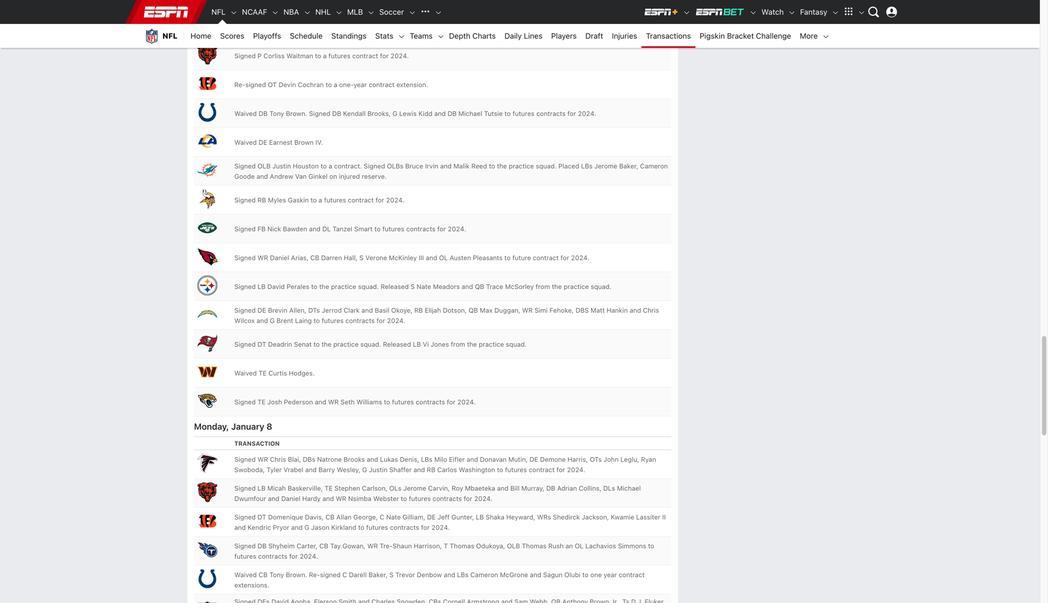 Task type: locate. For each thing, give the bounding box(es) containing it.
0 vertical spatial c
[[380, 514, 384, 522]]

signed up scores
[[234, 23, 256, 31]]

sagun
[[543, 572, 563, 579]]

qb inside signed de brevin allen, dts jerrod clark and basil okoye, rb elijah dotson, qb max duggan, wr simi fehoke, dbs matt hankin and chris wilcox and g brent laing to futures contracts for 2024.
[[469, 307, 478, 315]]

signed inside "signed wr chris blai, dbs natrone brooks and lukas denis, lbs milo eifler and donavan mutin, de demone harris, ots john leglu, ryan swoboda, tyler vrabel and barry wesley, g justin shaffer and rb carlos washington to futures contract for 2024."
[[234, 456, 256, 464]]

te for signed
[[258, 399, 266, 406]]

0 vertical spatial michael
[[458, 110, 482, 118]]

lbs down signed db shyheim carter, cb tay gowan, wr tre-shaun harrison, t thomas odukoya, olb thomas rush an ol lachavios simmons to futures contracts for 2024. at the bottom of page
[[457, 572, 468, 579]]

1 vertical spatial released
[[383, 341, 411, 349]]

daniel down micah
[[281, 496, 300, 503]]

1 vertical spatial c
[[342, 572, 347, 579]]

rb down "milo"
[[427, 467, 435, 474]]

demone
[[540, 456, 566, 464]]

1 transaction from the top
[[234, 3, 280, 10]]

to down "ols"
[[401, 496, 407, 503]]

the right reed at the left of the page
[[497, 163, 507, 170]]

burns
[[291, 23, 308, 31]]

the right senat
[[322, 341, 331, 349]]

0 vertical spatial qb
[[475, 283, 484, 291]]

and right the hardy
[[322, 496, 334, 503]]

1 horizontal spatial chris
[[643, 307, 659, 315]]

0 vertical spatial indianapolis colts image
[[196, 101, 218, 123]]

re- left ot
[[234, 81, 245, 89]]

for inside signed dt domenique davis, cb allan george, c nate gilliam, de jeff gunter, lb shaka heyward, wrs shedirck jackson, kwamie lassiter ii and kendric pryor and g jason kirkland to futures contracts for 2024.
[[421, 524, 430, 532]]

2 horizontal spatial lbs
[[581, 163, 593, 170]]

1 horizontal spatial lbs
[[457, 572, 468, 579]]

squad. down basil
[[360, 341, 381, 349]]

soccer link
[[375, 0, 408, 24]]

placed
[[558, 163, 579, 170]]

0 vertical spatial te
[[259, 370, 267, 378]]

year up kendall
[[354, 81, 367, 89]]

1 chicago bears image from the top
[[196, 44, 218, 66]]

signed inside signed dt domenique davis, cb allan george, c nate gilliam, de jeff gunter, lb shaka heyward, wrs shedirck jackson, kwamie lassiter ii and kendric pryor and g jason kirkland to futures contracts for 2024.
[[234, 514, 256, 522]]

2 brown. from the top
[[286, 572, 307, 579]]

qb left trace
[[475, 283, 484, 291]]

lbs inside "signed wr chris blai, dbs natrone brooks and lukas denis, lbs milo eifler and donavan mutin, de demone harris, ots john leglu, ryan swoboda, tyler vrabel and barry wesley, g justin shaffer and rb carlos washington to futures contract for 2024."
[[421, 456, 432, 464]]

david
[[267, 283, 285, 291]]

1 horizontal spatial jerome
[[594, 163, 617, 170]]

p
[[258, 52, 262, 60]]

tony for cb
[[269, 572, 284, 579]]

futures inside signed lb micah baskerville, te stephen carlson, ols jerome carvin, roy mbaeteka and bill murray, db adrian collins, dls michael dwumfour and daniel hardy and wr nsimba webster to futures contracts for 2024.
[[409, 496, 431, 503]]

atlanta falcons image
[[196, 453, 218, 475]]

to right waitman
[[315, 52, 321, 60]]

teams image
[[437, 33, 445, 40]]

waived inside waived cb tony brown. re-signed c darell baker, s trevor denbow and lbs cameron mcgrone and sagun olubi to one year contract extensions.
[[234, 572, 257, 579]]

chicago bears image down home
[[196, 44, 218, 66]]

0 vertical spatial nate
[[417, 283, 431, 291]]

0 horizontal spatial michael
[[458, 110, 482, 118]]

indianapolis colts image up los angeles rams icon
[[196, 101, 218, 123]]

1 horizontal spatial year
[[604, 572, 617, 579]]

0 horizontal spatial lbs
[[421, 456, 432, 464]]

and right iii
[[426, 254, 437, 262]]

transaction down january
[[234, 441, 280, 448]]

0 horizontal spatial s
[[359, 254, 364, 262]]

waived up extensions.
[[234, 572, 257, 579]]

0 horizontal spatial nate
[[386, 514, 401, 522]]

4 waived from the top
[[234, 572, 257, 579]]

cincinnati bengals image for re-
[[196, 73, 218, 94]]

1 brown. from the top
[[286, 110, 307, 118]]

darell
[[349, 572, 367, 579]]

minnesota vikings image
[[196, 188, 218, 210]]

senat
[[294, 341, 312, 349]]

cincinnati bengals image
[[196, 73, 218, 94], [196, 511, 218, 533]]

contract down demone
[[529, 467, 555, 474]]

waived cb tony brown. re-signed c darell baker, s trevor denbow and lbs cameron mcgrone and sagun olubi to one year contract extensions.
[[234, 572, 646, 590]]

1 horizontal spatial re-
[[309, 572, 320, 579]]

ncaaf image
[[272, 9, 279, 16]]

watch image
[[788, 9, 796, 16]]

0 horizontal spatial nfl link
[[138, 24, 184, 48]]

dt inside signed dt domenique davis, cb allan george, c nate gilliam, de jeff gunter, lb shaka heyward, wrs shedirck jackson, kwamie lassiter ii and kendric pryor and g jason kirkland to futures contracts for 2024.
[[258, 514, 266, 522]]

olb inside signed db shyheim carter, cb tay gowan, wr tre-shaun harrison, t thomas odukoya, olb thomas rush an ol lachavios simmons to futures contracts for 2024.
[[507, 543, 520, 551]]

signed inside signed db shyheim carter, cb tay gowan, wr tre-shaun harrison, t thomas odukoya, olb thomas rush an ol lachavios simmons to futures contracts for 2024.
[[234, 543, 256, 551]]

futures down mutin,
[[505, 467, 527, 474]]

signed
[[234, 23, 256, 31], [234, 52, 256, 60], [309, 110, 330, 118], [234, 163, 256, 170], [364, 163, 385, 170], [234, 197, 256, 204], [234, 225, 256, 233], [234, 254, 256, 262], [234, 283, 256, 291], [234, 307, 256, 315], [234, 341, 256, 349], [234, 399, 256, 406], [234, 456, 256, 464], [234, 485, 256, 493], [234, 514, 256, 522], [234, 543, 256, 551]]

pryor
[[273, 524, 289, 532]]

0 vertical spatial lbs
[[581, 163, 593, 170]]

2024. inside signed db shyheim carter, cb tay gowan, wr tre-shaun harrison, t thomas odukoya, olb thomas rush an ol lachavios simmons to futures contracts for 2024.
[[300, 553, 318, 561]]

to down dts
[[314, 317, 320, 325]]

signed inside signed lb micah baskerville, te stephen carlson, ols jerome carvin, roy mbaeteka and bill murray, db adrian collins, dls michael dwumfour and daniel hardy and wr nsimba webster to futures contracts for 2024.
[[234, 485, 256, 493]]

cb for darren
[[310, 254, 319, 262]]

signed down wilcox
[[234, 341, 256, 349]]

1 vertical spatial daniel
[[281, 496, 300, 503]]

0 horizontal spatial cameron
[[470, 572, 498, 579]]

qb for and
[[475, 283, 484, 291]]

profile management image
[[886, 7, 897, 17]]

signed up wilcox
[[234, 307, 256, 315]]

cb inside signed dt domenique davis, cb allan george, c nate gilliam, de jeff gunter, lb shaka heyward, wrs shedirck jackson, kwamie lassiter ii and kendric pryor and g jason kirkland to futures contracts for 2024.
[[326, 514, 335, 522]]

s for baker,
[[389, 572, 394, 579]]

draft
[[585, 31, 603, 40]]

ginkel
[[308, 173, 328, 181]]

0 vertical spatial cincinnati bengals image
[[196, 73, 218, 94]]

chicago bears image for signed p corliss waitman to a futures contract for 2024.
[[196, 44, 218, 66]]

0 horizontal spatial justin
[[272, 163, 291, 170]]

0 vertical spatial nfl
[[211, 7, 226, 16]]

1 vertical spatial chris
[[270, 456, 286, 464]]

wr left tre-
[[367, 543, 378, 551]]

released for lb
[[383, 341, 411, 349]]

0 vertical spatial justin
[[272, 163, 291, 170]]

the up fehoke,
[[552, 283, 562, 291]]

0 vertical spatial cameron
[[640, 163, 668, 170]]

espn bet image
[[695, 8, 745, 16], [749, 9, 757, 16]]

1 horizontal spatial signed
[[320, 572, 341, 579]]

michael left tutsie
[[458, 110, 482, 118]]

washington
[[459, 467, 495, 474]]

espn bet image up pigskin
[[695, 8, 745, 16]]

0 horizontal spatial year
[[354, 81, 367, 89]]

and right denbow
[[444, 572, 455, 579]]

transaction for wr
[[234, 441, 280, 448]]

olb right odukoya,
[[507, 543, 520, 551]]

0 vertical spatial ol
[[439, 254, 448, 262]]

signed for nick
[[234, 225, 256, 233]]

cb inside signed db shyheim carter, cb tay gowan, wr tre-shaun harrison, t thomas odukoya, olb thomas rush an ol lachavios simmons to futures contracts for 2024.
[[319, 543, 328, 551]]

roy
[[452, 485, 463, 493]]

justin down "lukas"
[[369, 467, 387, 474]]

1 vertical spatial tony
[[269, 572, 284, 579]]

vi
[[423, 341, 429, 349]]

rb inside signed de brevin allen, dts jerrod clark and basil okoye, rb elijah dotson, qb max duggan, wr simi fehoke, dbs matt hankin and chris wilcox and g brent laing to futures contracts for 2024.
[[414, 307, 423, 315]]

odukoya,
[[476, 543, 505, 551]]

signed for robert
[[234, 23, 256, 31]]

0 horizontal spatial c
[[342, 572, 347, 579]]

0 horizontal spatial thomas
[[450, 543, 474, 551]]

wr down stephen
[[336, 496, 346, 503]]

monday, january 8
[[194, 422, 272, 432]]

re- inside waived cb tony brown. re-signed c darell baker, s trevor denbow and lbs cameron mcgrone and sagun olubi to one year contract extensions.
[[309, 572, 320, 579]]

to inside signed dt domenique davis, cb allan george, c nate gilliam, de jeff gunter, lb shaka heyward, wrs shedirck jackson, kwamie lassiter ii and kendric pryor and g jason kirkland to futures contracts for 2024.
[[358, 524, 364, 532]]

waived for waived cb tony brown. re-signed c darell baker, s trevor denbow and lbs cameron mcgrone and sagun olubi to one year contract extensions.
[[234, 572, 257, 579]]

signed rb robert burns and db arnold tarpley to futures contracts for 2024.
[[234, 23, 473, 31]]

s right hall,
[[359, 254, 364, 262]]

1 tony from the top
[[269, 110, 284, 118]]

2 waived from the top
[[234, 139, 257, 146]]

1 indianapolis colts image from the top
[[196, 101, 218, 123]]

0 horizontal spatial from
[[451, 341, 465, 349]]

1 dt from the top
[[258, 341, 266, 349]]

olb up andrew
[[258, 163, 271, 170]]

contract
[[352, 52, 378, 60], [369, 81, 395, 89], [348, 197, 374, 204], [533, 254, 559, 262], [529, 467, 555, 474], [619, 572, 645, 579]]

waived
[[234, 110, 257, 118], [234, 139, 257, 146], [234, 370, 257, 378], [234, 572, 257, 579]]

tony inside waived cb tony brown. re-signed c darell baker, s trevor denbow and lbs cameron mcgrone and sagun olubi to one year contract extensions.
[[269, 572, 284, 579]]

1 vertical spatial signed
[[320, 572, 341, 579]]

0 vertical spatial signed
[[245, 81, 266, 89]]

1 horizontal spatial nate
[[417, 283, 431, 291]]

justin
[[272, 163, 291, 170], [369, 467, 387, 474]]

wr inside signed de brevin allen, dts jerrod clark and basil okoye, rb elijah dotson, qb max duggan, wr simi fehoke, dbs matt hankin and chris wilcox and g brent laing to futures contracts for 2024.
[[522, 307, 533, 315]]

1 vertical spatial transaction
[[234, 441, 280, 448]]

waived for waived de earnest brown iv.
[[234, 139, 257, 146]]

1 vertical spatial baker,
[[369, 572, 388, 579]]

for
[[444, 23, 452, 31], [380, 52, 389, 60], [567, 110, 576, 118], [376, 197, 384, 204], [437, 225, 446, 233], [561, 254, 569, 262], [377, 317, 385, 325], [447, 399, 455, 406], [557, 467, 565, 474], [464, 496, 472, 503], [421, 524, 430, 532], [289, 553, 298, 561]]

signed right the arizona cardinals image
[[234, 254, 256, 262]]

nate down webster
[[386, 514, 401, 522]]

de right mutin,
[[530, 456, 538, 464]]

dotson,
[[443, 307, 467, 315]]

wr inside signed lb micah baskerville, te stephen carlson, ols jerome carvin, roy mbaeteka and bill murray, db adrian collins, dls michael dwumfour and daniel hardy and wr nsimba webster to futures contracts for 2024.
[[336, 496, 346, 503]]

and right pederson
[[315, 399, 326, 406]]

washington commanders image
[[196, 361, 218, 383]]

released left vi
[[383, 341, 411, 349]]

los angeles rams image
[[196, 130, 218, 152]]

0 vertical spatial tony
[[269, 110, 284, 118]]

clark
[[344, 307, 360, 315]]

0 vertical spatial from
[[536, 283, 550, 291]]

2 chicago bears image from the top
[[196, 482, 218, 504]]

te left josh
[[258, 399, 266, 406]]

wr inside "signed wr chris blai, dbs natrone brooks and lukas denis, lbs milo eifler and donavan mutin, de demone harris, ots john leglu, ryan swoboda, tyler vrabel and barry wesley, g justin shaffer and rb carlos washington to futures contract for 2024."
[[258, 456, 268, 464]]

0 vertical spatial brown.
[[286, 110, 307, 118]]

2 indianapolis colts image from the top
[[196, 569, 218, 590]]

tanzel
[[333, 225, 352, 233]]

0 vertical spatial transaction
[[234, 3, 280, 10]]

fantasy
[[800, 7, 827, 16]]

kendall
[[343, 110, 366, 118]]

a up on
[[329, 163, 332, 170]]

1 vertical spatial year
[[604, 572, 617, 579]]

from right jones
[[451, 341, 465, 349]]

8
[[267, 422, 272, 432]]

indianapolis colts image
[[196, 101, 218, 123], [196, 569, 218, 590]]

chicago bears image
[[196, 44, 218, 66], [196, 482, 218, 504]]

global navigation element
[[138, 0, 901, 24]]

and
[[310, 23, 322, 31], [434, 110, 446, 118], [440, 163, 452, 170], [257, 173, 268, 181], [309, 225, 320, 233], [426, 254, 437, 262], [462, 283, 473, 291], [361, 307, 373, 315], [630, 307, 641, 315], [257, 317, 268, 325], [315, 399, 326, 406], [367, 456, 378, 464], [467, 456, 478, 464], [305, 467, 317, 474], [414, 467, 425, 474], [497, 485, 508, 493], [268, 496, 279, 503], [322, 496, 334, 503], [234, 524, 246, 532], [291, 524, 303, 532], [444, 572, 455, 579], [530, 572, 541, 579]]

s inside waived cb tony brown. re-signed c darell baker, s trevor denbow and lbs cameron mcgrone and sagun olubi to one year contract extensions.
[[389, 572, 394, 579]]

1 vertical spatial justin
[[369, 467, 387, 474]]

dt for deadrin
[[258, 341, 266, 349]]

2 dt from the top
[[258, 514, 266, 522]]

g inside signed de brevin allen, dts jerrod clark and basil okoye, rb elijah dotson, qb max duggan, wr simi fehoke, dbs matt hankin and chris wilcox and g brent laing to futures contracts for 2024.
[[270, 317, 275, 325]]

re-signed ot devin cochran to a one-year contract extension.
[[234, 81, 428, 89]]

shaun
[[393, 543, 412, 551]]

reserve.
[[362, 173, 387, 181]]

denis,
[[400, 456, 419, 464]]

kirkland
[[331, 524, 356, 532]]

1 vertical spatial ol
[[575, 543, 583, 551]]

0 horizontal spatial ol
[[439, 254, 448, 262]]

tony up waived de earnest brown iv.
[[269, 110, 284, 118]]

3 waived from the top
[[234, 370, 257, 378]]

domenique
[[268, 514, 303, 522]]

a left one-
[[334, 81, 337, 89]]

futures up extensions.
[[234, 553, 256, 561]]

waived left curtis
[[234, 370, 257, 378]]

nfl link up scores
[[207, 0, 230, 24]]

signed for corliss
[[234, 52, 256, 60]]

mlb image
[[367, 9, 375, 16]]

1 vertical spatial from
[[451, 341, 465, 349]]

0 horizontal spatial nfl
[[162, 31, 177, 40]]

futures inside signed dt domenique davis, cb allan george, c nate gilliam, de jeff gunter, lb shaka heyward, wrs shedirck jackson, kwamie lassiter ii and kendric pryor and g jason kirkland to futures contracts for 2024.
[[366, 524, 388, 532]]

stats link
[[371, 24, 398, 48]]

meadors
[[433, 283, 460, 291]]

signed left ot
[[245, 81, 266, 89]]

1 vertical spatial nate
[[386, 514, 401, 522]]

daniel left arias,
[[270, 254, 289, 262]]

1 horizontal spatial justin
[[369, 467, 387, 474]]

carter,
[[297, 543, 318, 551]]

futures
[[389, 23, 411, 31], [328, 52, 350, 60], [513, 110, 534, 118], [324, 197, 346, 204], [382, 225, 404, 233], [322, 317, 344, 325], [392, 399, 414, 406], [505, 467, 527, 474], [409, 496, 431, 503], [366, 524, 388, 532], [234, 553, 256, 561]]

2 tony from the top
[[269, 572, 284, 579]]

darren
[[321, 254, 342, 262]]

nhl image
[[335, 9, 343, 16]]

1 horizontal spatial thomas
[[522, 543, 546, 551]]

a for waitman
[[323, 52, 327, 60]]

de left jeff at the left
[[427, 514, 436, 522]]

signed wr daniel arias, cb darren hall, s verone mckinley iii and ol austen pleasants to future contract for 2024.
[[234, 254, 589, 262]]

1 vertical spatial jerome
[[403, 485, 426, 493]]

brown. down carter,
[[286, 572, 307, 579]]

signed for deadrin
[[234, 341, 256, 349]]

1 waived from the top
[[234, 110, 257, 118]]

0 vertical spatial chris
[[643, 307, 659, 315]]

2 cincinnati bengals image from the top
[[196, 511, 218, 533]]

2 transaction from the top
[[234, 441, 280, 448]]

0 vertical spatial jerome
[[594, 163, 617, 170]]

0 horizontal spatial signed
[[245, 81, 266, 89]]

signed up swoboda, at the left
[[234, 456, 256, 464]]

olb inside signed olb justin houston to a contract. signed olbs bruce irvin and malik reed to the practice squad. placed lbs jerome baker, cameron goode and andrew van ginkel on injured reserve.
[[258, 163, 271, 170]]

more espn image
[[840, 4, 857, 20]]

hodges.
[[289, 370, 315, 378]]

1 horizontal spatial michael
[[617, 485, 641, 493]]

brown. for signed
[[286, 110, 307, 118]]

las vegas raiders image
[[196, 601, 218, 604]]

allan
[[336, 514, 351, 522]]

for inside "signed wr chris blai, dbs natrone brooks and lukas denis, lbs milo eifler and donavan mutin, de demone harris, ots john leglu, ryan swoboda, tyler vrabel and barry wesley, g justin shaffer and rb carlos washington to futures contract for 2024."
[[557, 467, 565, 474]]

a for gaskin
[[319, 197, 322, 204]]

and down domenique
[[291, 524, 303, 532]]

2 horizontal spatial s
[[411, 283, 415, 291]]

1 vertical spatial cincinnati bengals image
[[196, 511, 218, 533]]

fehoke,
[[550, 307, 574, 315]]

lb left micah
[[258, 485, 266, 493]]

hardy
[[302, 496, 321, 503]]

0 horizontal spatial baker,
[[369, 572, 388, 579]]

smart
[[354, 225, 373, 233]]

the right jones
[[467, 341, 477, 349]]

practice right reed at the left of the page
[[509, 163, 534, 170]]

olbs
[[387, 163, 403, 170]]

released up okoye,
[[381, 283, 409, 291]]

bracket
[[727, 31, 754, 40]]

1 vertical spatial nfl
[[162, 31, 177, 40]]

0 vertical spatial dt
[[258, 341, 266, 349]]

baker, inside signed olb justin houston to a contract. signed olbs bruce irvin and malik reed to the practice squad. placed lbs jerome baker, cameron goode and andrew van ginkel on injured reserve.
[[619, 163, 638, 170]]

fantasy image
[[832, 9, 839, 16]]

1 vertical spatial olb
[[507, 543, 520, 551]]

contract inside waived cb tony brown. re-signed c darell baker, s trevor denbow and lbs cameron mcgrone and sagun olubi to one year contract extensions.
[[619, 572, 645, 579]]

watch link
[[757, 0, 788, 24]]

signed inside signed de brevin allen, dts jerrod clark and basil okoye, rb elijah dotson, qb max duggan, wr simi fehoke, dbs matt hankin and chris wilcox and g brent laing to futures contracts for 2024.
[[234, 307, 256, 315]]

2024. inside signed de brevin allen, dts jerrod clark and basil okoye, rb elijah dotson, qb max duggan, wr simi fehoke, dbs matt hankin and chris wilcox and g brent laing to futures contracts for 2024.
[[387, 317, 405, 325]]

nfl link left home link
[[138, 24, 184, 48]]

signed for josh
[[234, 399, 256, 406]]

1 vertical spatial s
[[411, 283, 415, 291]]

0 horizontal spatial olb
[[258, 163, 271, 170]]

laing
[[295, 317, 312, 325]]

re- down carter,
[[309, 572, 320, 579]]

for inside signed db shyheim carter, cb tay gowan, wr tre-shaun harrison, t thomas odukoya, olb thomas rush an ol lachavios simmons to futures contracts for 2024.
[[289, 553, 298, 561]]

0 horizontal spatial jerome
[[403, 485, 426, 493]]

chicago bears image for signed lb micah baskerville, te stephen carlson, ols jerome carvin, roy mbaeteka and bill murray, db adrian collins, dls michael dwumfour and daniel hardy and wr nsimba webster to futures contracts for 2024.
[[196, 482, 218, 504]]

home link
[[186, 24, 216, 48]]

brown. inside waived cb tony brown. re-signed c darell baker, s trevor denbow and lbs cameron mcgrone and sagun olubi to one year contract extensions.
[[286, 572, 307, 579]]

1 horizontal spatial nfl
[[211, 7, 226, 16]]

1 horizontal spatial c
[[380, 514, 384, 522]]

and left bill
[[497, 485, 508, 493]]

futures right smart at the left top
[[382, 225, 404, 233]]

miami dolphins image
[[196, 159, 218, 181]]

cincinnati bengals image for signed
[[196, 511, 218, 533]]

waived up waived de earnest brown iv.
[[234, 110, 257, 118]]

1 horizontal spatial cameron
[[640, 163, 668, 170]]

ol left the austen
[[439, 254, 448, 262]]

indianapolis colts image up las vegas raiders image
[[196, 569, 218, 590]]

1 horizontal spatial ol
[[575, 543, 583, 551]]

thomas left rush
[[522, 543, 546, 551]]

cb for allan
[[326, 514, 335, 522]]

players
[[551, 31, 577, 40]]

pigskin bracket challenge
[[700, 31, 791, 40]]

ot
[[268, 81, 277, 89]]

thomas
[[450, 543, 474, 551], [522, 543, 546, 551]]

1 vertical spatial qb
[[469, 307, 478, 315]]

0 vertical spatial released
[[381, 283, 409, 291]]

a right waitman
[[323, 52, 327, 60]]

a right 'gaskin'
[[319, 197, 322, 204]]

te down barry
[[325, 485, 333, 493]]

nfl left home
[[162, 31, 177, 40]]

0 vertical spatial olb
[[258, 163, 271, 170]]

1 horizontal spatial s
[[389, 572, 394, 579]]

schedule
[[290, 31, 323, 40]]

signed up dwumfour at the left of page
[[234, 485, 256, 493]]

pederson
[[284, 399, 313, 406]]

db
[[324, 23, 333, 31], [259, 110, 268, 118], [332, 110, 341, 118], [448, 110, 457, 118], [546, 485, 555, 493], [258, 543, 267, 551]]

to inside signed db shyheim carter, cb tay gowan, wr tre-shaun harrison, t thomas odukoya, olb thomas rush an ol lachavios simmons to futures contracts for 2024.
[[648, 543, 654, 551]]

transactions link
[[642, 24, 695, 48]]

josh
[[267, 399, 282, 406]]

and left kendric
[[234, 524, 246, 532]]

signed for micah
[[234, 485, 256, 493]]

cb up extensions.
[[259, 572, 268, 579]]

january
[[231, 422, 264, 432]]

rb left elijah
[[414, 307, 423, 315]]

0 vertical spatial re-
[[234, 81, 245, 89]]

1 horizontal spatial baker,
[[619, 163, 638, 170]]

to inside "signed wr chris blai, dbs natrone brooks and lukas denis, lbs milo eifler and donavan mutin, de demone harris, ots john leglu, ryan swoboda, tyler vrabel and barry wesley, g justin shaffer and rb carlos washington to futures contract for 2024."
[[497, 467, 503, 474]]

more
[[800, 31, 818, 40]]

a inside signed olb justin houston to a contract. signed olbs bruce irvin and malik reed to the practice squad. placed lbs jerome baker, cameron goode and andrew van ginkel on injured reserve.
[[329, 163, 332, 170]]

tennessee titans image
[[196, 540, 218, 561]]

1 vertical spatial cameron
[[470, 572, 498, 579]]

de left brevin
[[258, 307, 266, 315]]

1 horizontal spatial nfl link
[[207, 0, 230, 24]]

1 vertical spatial dt
[[258, 514, 266, 522]]

1 vertical spatial chicago bears image
[[196, 482, 218, 504]]

bill
[[510, 485, 520, 493]]

tutsie
[[484, 110, 503, 118]]

to
[[381, 23, 387, 31], [315, 52, 321, 60], [326, 81, 332, 89], [505, 110, 511, 118], [321, 163, 327, 170], [489, 163, 495, 170], [311, 197, 317, 204], [374, 225, 381, 233], [504, 254, 511, 262], [311, 283, 317, 291], [314, 317, 320, 325], [313, 341, 320, 349], [384, 399, 390, 406], [497, 467, 503, 474], [401, 496, 407, 503], [358, 524, 364, 532], [648, 543, 654, 551], [582, 572, 589, 579]]

waived up goode
[[234, 139, 257, 146]]

gilliam,
[[403, 514, 425, 522]]

1 vertical spatial te
[[258, 399, 266, 406]]

to right tutsie
[[505, 110, 511, 118]]

0 horizontal spatial chris
[[270, 456, 286, 464]]

g inside "signed wr chris blai, dbs natrone brooks and lukas denis, lbs milo eifler and donavan mutin, de demone harris, ots john leglu, ryan swoboda, tyler vrabel and barry wesley, g justin shaffer and rb carlos washington to futures contract for 2024."
[[362, 467, 367, 474]]

2 vertical spatial s
[[389, 572, 394, 579]]

0 vertical spatial chicago bears image
[[196, 44, 218, 66]]

1 vertical spatial brown.
[[286, 572, 307, 579]]

dt for domenique
[[258, 514, 266, 522]]

0 vertical spatial year
[[354, 81, 367, 89]]

signed for chris
[[234, 456, 256, 464]]

1 vertical spatial michael
[[617, 485, 641, 493]]

to inside waived cb tony brown. re-signed c darell baker, s trevor denbow and lbs cameron mcgrone and sagun olubi to one year contract extensions.
[[582, 572, 589, 579]]

0 horizontal spatial re-
[[234, 81, 245, 89]]

1 vertical spatial indianapolis colts image
[[196, 569, 218, 590]]

te
[[259, 370, 267, 378], [258, 399, 266, 406], [325, 485, 333, 493]]

0 vertical spatial baker,
[[619, 163, 638, 170]]

dts
[[308, 307, 320, 315]]

and left the dl
[[309, 225, 320, 233]]

2 vertical spatial lbs
[[457, 572, 468, 579]]

soccer
[[379, 7, 404, 16]]

0 vertical spatial s
[[359, 254, 364, 262]]

signed rb myles gaskin to a futures contract for 2024.
[[234, 197, 404, 204]]

signed for justin
[[234, 163, 256, 170]]

1 cincinnati bengals image from the top
[[196, 73, 218, 94]]

justin inside "signed wr chris blai, dbs natrone brooks and lukas denis, lbs milo eifler and donavan mutin, de demone harris, ots john leglu, ryan swoboda, tyler vrabel and barry wesley, g justin shaffer and rb carlos washington to futures contract for 2024."
[[369, 467, 387, 474]]

to right simmons
[[648, 543, 654, 551]]

db inside signed db shyheim carter, cb tay gowan, wr tre-shaun harrison, t thomas odukoya, olb thomas rush an ol lachavios simmons to futures contracts for 2024.
[[258, 543, 267, 551]]

futures down jerrod
[[322, 317, 344, 325]]

cameron inside waived cb tony brown. re-signed c darell baker, s trevor denbow and lbs cameron mcgrone and sagun olubi to one year contract extensions.
[[470, 572, 498, 579]]

1 vertical spatial re-
[[309, 572, 320, 579]]

adrian
[[557, 485, 577, 493]]

futures down on
[[324, 197, 346, 204]]

andrew
[[270, 173, 293, 181]]

signed up kendric
[[234, 514, 256, 522]]

2 vertical spatial te
[[325, 485, 333, 493]]

1 horizontal spatial olb
[[507, 543, 520, 551]]

natrone
[[317, 456, 342, 464]]

and right wilcox
[[257, 317, 268, 325]]

mlb
[[347, 7, 363, 16]]

monday,
[[194, 422, 229, 432]]



Task type: describe. For each thing, give the bounding box(es) containing it.
scores
[[220, 31, 244, 40]]

futures inside signed db shyheim carter, cb tay gowan, wr tre-shaun harrison, t thomas odukoya, olb thomas rush an ol lachavios simmons to futures contracts for 2024.
[[234, 553, 256, 561]]

and right "kidd"
[[434, 110, 446, 118]]

to left one-
[[326, 81, 332, 89]]

stats image
[[398, 33, 405, 40]]

waived for waived db tony brown. signed db kendall brooks, g lewis kidd and db michael tutsie to futures contracts for 2024.
[[234, 110, 257, 118]]

nate inside signed dt domenique davis, cb allan george, c nate gilliam, de jeff gunter, lb shaka heyward, wrs shedirck jackson, kwamie lassiter ii and kendric pryor and g jason kirkland to futures contracts for 2024.
[[386, 514, 401, 522]]

rush
[[548, 543, 564, 551]]

teams link
[[405, 24, 437, 48]]

qb for dotson,
[[469, 307, 478, 315]]

and right goode
[[257, 173, 268, 181]]

deadrin
[[268, 341, 292, 349]]

cb inside waived cb tony brown. re-signed c darell baker, s trevor denbow and lbs cameron mcgrone and sagun olubi to one year contract extensions.
[[259, 572, 268, 579]]

indianapolis colts image for waived db tony brown. signed db kendall brooks, g lewis kidd and db michael tutsie to futures contracts for 2024.
[[196, 101, 218, 123]]

trace
[[486, 283, 503, 291]]

to right reed at the left of the page
[[489, 163, 495, 170]]

mlb link
[[343, 0, 367, 24]]

and down micah
[[268, 496, 279, 503]]

carvin,
[[428, 485, 450, 493]]

1 thomas from the left
[[450, 543, 474, 551]]

nba image
[[303, 9, 311, 16]]

jacksonville jaguars image
[[196, 390, 218, 412]]

gaskin
[[288, 197, 309, 204]]

practice down max
[[479, 341, 504, 349]]

cameron inside signed olb justin houston to a contract. signed olbs bruce irvin and malik reed to the practice squad. placed lbs jerome baker, cameron goode and andrew van ginkel on injured reserve.
[[640, 163, 668, 170]]

futures right tutsie
[[513, 110, 534, 118]]

swoboda,
[[234, 467, 265, 474]]

depth
[[449, 31, 470, 40]]

squad. up matt
[[591, 283, 611, 291]]

dls
[[603, 485, 615, 493]]

2 thomas from the left
[[522, 543, 546, 551]]

new york jets image
[[196, 217, 218, 239]]

practice inside signed olb justin houston to a contract. signed olbs bruce irvin and malik reed to the practice squad. placed lbs jerome baker, cameron goode and andrew van ginkel on injured reserve.
[[509, 163, 534, 170]]

to right smart at the left top
[[374, 225, 381, 233]]

futures up stats image
[[389, 23, 411, 31]]

to inside signed de brevin allen, dts jerrod clark and basil okoye, rb elijah dotson, qb max duggan, wr simi fehoke, dbs matt hankin and chris wilcox and g brent laing to futures contracts for 2024.
[[314, 317, 320, 325]]

dwumfour
[[234, 496, 266, 503]]

and right meadors
[[462, 283, 473, 291]]

contracts inside signed lb micah baskerville, te stephen carlson, ols jerome carvin, roy mbaeteka and bill murray, db adrian collins, dls michael dwumfour and daniel hardy and wr nsimba webster to futures contracts for 2024.
[[433, 496, 462, 503]]

contract right future
[[533, 254, 559, 262]]

futures inside signed de brevin allen, dts jerrod clark and basil okoye, rb elijah dotson, qb max duggan, wr simi fehoke, dbs matt hankin and chris wilcox and g brent laing to futures contracts for 2024.
[[322, 317, 344, 325]]

milo
[[434, 456, 447, 464]]

nsimba
[[348, 496, 371, 503]]

lewis
[[399, 110, 417, 118]]

and right hankin
[[630, 307, 641, 315]]

kendric
[[248, 524, 271, 532]]

mutin,
[[508, 456, 528, 464]]

signed lb micah baskerville, te stephen carlson, ols jerome carvin, roy mbaeteka and bill murray, db adrian collins, dls michael dwumfour and daniel hardy and wr nsimba webster to futures contracts for 2024.
[[234, 485, 643, 503]]

injured
[[339, 173, 360, 181]]

dbs
[[303, 456, 315, 464]]

signed for david
[[234, 283, 256, 291]]

for inside signed de brevin allen, dts jerrod clark and basil okoye, rb elijah dotson, qb max duggan, wr simi fehoke, dbs matt hankin and chris wilcox and g brent laing to futures contracts for 2024.
[[377, 317, 385, 325]]

lbs inside signed olb justin houston to a contract. signed olbs bruce irvin and malik reed to the practice squad. placed lbs jerome baker, cameron goode and andrew van ginkel on injured reserve.
[[581, 163, 593, 170]]

carlos
[[437, 467, 457, 474]]

c inside waived cb tony brown. re-signed c darell baker, s trevor denbow and lbs cameron mcgrone and sagun olubi to one year contract extensions.
[[342, 572, 347, 579]]

dbs
[[576, 307, 589, 315]]

g left lewis
[[393, 110, 397, 118]]

myles
[[268, 197, 286, 204]]

hall,
[[344, 254, 358, 262]]

waived de earnest brown iv.
[[234, 139, 323, 146]]

ncaaf link
[[238, 0, 272, 24]]

mbaeteka
[[465, 485, 495, 493]]

van
[[295, 173, 307, 181]]

lukas
[[380, 456, 398, 464]]

signed up reserve.
[[364, 163, 385, 170]]

nba link
[[279, 0, 303, 24]]

chris inside signed de brevin allen, dts jerrod clark and basil okoye, rb elijah dotson, qb max duggan, wr simi fehoke, dbs matt hankin and chris wilcox and g brent laing to futures contracts for 2024.
[[643, 307, 659, 315]]

williams
[[357, 399, 382, 406]]

tay
[[330, 543, 341, 551]]

max
[[480, 307, 493, 315]]

signed for shyheim
[[234, 543, 256, 551]]

lb inside signed dt domenique davis, cb allan george, c nate gilliam, de jeff gunter, lb shaka heyward, wrs shedirck jackson, kwamie lassiter ii and kendric pryor and g jason kirkland to futures contracts for 2024.
[[476, 514, 484, 522]]

simmons
[[618, 543, 646, 551]]

the up jerrod
[[319, 283, 329, 291]]

signed p corliss waitman to a futures contract for 2024.
[[234, 52, 409, 60]]

daniel inside signed lb micah baskerville, te stephen carlson, ols jerome carvin, roy mbaeteka and bill murray, db adrian collins, dls michael dwumfour and daniel hardy and wr nsimba webster to futures contracts for 2024.
[[281, 496, 300, 503]]

lb left vi
[[413, 341, 421, 349]]

goode
[[234, 173, 255, 181]]

and down denis, on the bottom of page
[[414, 467, 425, 474]]

elijah
[[425, 307, 441, 315]]

simi
[[535, 307, 548, 315]]

depth charts
[[449, 31, 496, 40]]

de inside signed dt domenique davis, cb allan george, c nate gilliam, de jeff gunter, lb shaka heyward, wrs shedirck jackson, kwamie lassiter ii and kendric pryor and g jason kirkland to futures contracts for 2024.
[[427, 514, 436, 522]]

contracts inside signed db shyheim carter, cb tay gowan, wr tre-shaun harrison, t thomas odukoya, olb thomas rush an ol lachavios simmons to futures contracts for 2024.
[[258, 553, 287, 561]]

lbs inside waived cb tony brown. re-signed c darell baker, s trevor denbow and lbs cameron mcgrone and sagun olubi to one year contract extensions.
[[457, 572, 468, 579]]

1 horizontal spatial espn bet image
[[749, 9, 757, 16]]

wr left seth
[[328, 399, 339, 406]]

jerome inside signed olb justin houston to a contract. signed olbs bruce irvin and malik reed to the practice squad. placed lbs jerome baker, cameron goode and andrew van ginkel on injured reserve.
[[594, 163, 617, 170]]

practice up dbs
[[564, 283, 589, 291]]

corliss
[[264, 52, 285, 60]]

lassiter
[[636, 514, 660, 522]]

fantasy link
[[796, 0, 832, 24]]

gunter,
[[451, 514, 474, 522]]

to right senat
[[313, 341, 320, 349]]

contracts inside signed de brevin allen, dts jerrod clark and basil okoye, rb elijah dotson, qb max duggan, wr simi fehoke, dbs matt hankin and chris wilcox and g brent laing to futures contracts for 2024.
[[345, 317, 375, 325]]

jerrod
[[322, 307, 342, 315]]

iii
[[419, 254, 424, 262]]

db down nhl
[[324, 23, 333, 31]]

on
[[329, 173, 337, 181]]

waitman
[[286, 52, 313, 60]]

released for s
[[381, 283, 409, 291]]

2024. inside signed dt domenique davis, cb allan george, c nate gilliam, de jeff gunter, lb shaka heyward, wrs shedirck jackson, kwamie lassiter ii and kendric pryor and g jason kirkland to futures contracts for 2024.
[[431, 524, 450, 532]]

george,
[[353, 514, 378, 522]]

more sports image
[[435, 9, 442, 16]]

a for houston
[[329, 163, 332, 170]]

houston
[[293, 163, 319, 170]]

more image
[[822, 33, 830, 40]]

de left earnest
[[259, 139, 267, 146]]

to left future
[[504, 254, 511, 262]]

and up schedule
[[310, 23, 322, 31]]

chris inside "signed wr chris blai, dbs natrone brooks and lukas denis, lbs milo eifler and donavan mutin, de demone harris, ots john leglu, ryan swoboda, tyler vrabel and barry wesley, g justin shaffer and rb carlos washington to futures contract for 2024."
[[270, 456, 286, 464]]

nfl inside global navigation element
[[211, 7, 226, 16]]

db up waived de earnest brown iv.
[[259, 110, 268, 118]]

espn+ image
[[644, 8, 679, 16]]

ol inside signed db shyheim carter, cb tay gowan, wr tre-shaun harrison, t thomas odukoya, olb thomas rush an ol lachavios simmons to futures contracts for 2024.
[[575, 543, 583, 551]]

futures right williams
[[392, 399, 414, 406]]

signed for domenique
[[234, 514, 256, 522]]

rb inside "signed wr chris blai, dbs natrone brooks and lukas denis, lbs milo eifler and donavan mutin, de demone harris, ots john leglu, ryan swoboda, tyler vrabel and barry wesley, g justin shaffer and rb carlos washington to futures contract for 2024."
[[427, 467, 435, 474]]

espn more sports home page image
[[417, 4, 433, 20]]

t
[[444, 543, 448, 551]]

to inside signed lb micah baskerville, te stephen carlson, ols jerome carvin, roy mbaeteka and bill murray, db adrian collins, dls michael dwumfour and daniel hardy and wr nsimba webster to futures contracts for 2024.
[[401, 496, 407, 503]]

s for released
[[411, 283, 415, 291]]

year inside waived cb tony brown. re-signed c darell baker, s trevor denbow and lbs cameron mcgrone and sagun olubi to one year contract extensions.
[[604, 572, 617, 579]]

soccer image
[[408, 9, 416, 16]]

pleasants
[[473, 254, 503, 262]]

robert
[[268, 23, 289, 31]]

2024. inside "signed wr chris blai, dbs natrone brooks and lukas denis, lbs milo eifler and donavan mutin, de demone harris, ots john leglu, ryan swoboda, tyler vrabel and barry wesley, g justin shaffer and rb carlos washington to futures contract for 2024."
[[567, 467, 585, 474]]

te for waived
[[259, 370, 267, 378]]

te inside signed lb micah baskerville, te stephen carlson, ols jerome carvin, roy mbaeteka and bill murray, db adrian collins, dls michael dwumfour and daniel hardy and wr nsimba webster to futures contracts for 2024.
[[325, 485, 333, 493]]

db right "kidd"
[[448, 110, 457, 118]]

jones
[[431, 341, 449, 349]]

rb up "playoffs"
[[258, 23, 266, 31]]

shaka
[[486, 514, 504, 522]]

lb left david
[[258, 283, 266, 291]]

0 horizontal spatial espn bet image
[[695, 8, 745, 16]]

contract down standings link
[[352, 52, 378, 60]]

and left "sagun"
[[530, 572, 541, 579]]

brooks,
[[367, 110, 391, 118]]

db inside signed lb micah baskerville, te stephen carlson, ols jerome carvin, roy mbaeteka and bill murray, db adrian collins, dls michael dwumfour and daniel hardy and wr nsimba webster to futures contracts for 2024.
[[546, 485, 555, 493]]

contract down injured on the top of page
[[348, 197, 374, 204]]

futures down standings link
[[328, 52, 350, 60]]

teams
[[410, 31, 433, 40]]

0 vertical spatial daniel
[[270, 254, 289, 262]]

los angeles chargers image
[[196, 304, 218, 325]]

contract inside "signed wr chris blai, dbs natrone brooks and lukas denis, lbs milo eifler and donavan mutin, de demone harris, ots john leglu, ryan swoboda, tyler vrabel and barry wesley, g justin shaffer and rb carlos washington to futures contract for 2024."
[[529, 467, 555, 474]]

signed for daniel
[[234, 254, 256, 262]]

brown
[[294, 139, 314, 146]]

squad. up basil
[[358, 283, 379, 291]]

denbow
[[417, 572, 442, 579]]

the inside signed olb justin houston to a contract. signed olbs bruce irvin and malik reed to the practice squad. placed lbs jerome baker, cameron goode and andrew van ginkel on injured reserve.
[[497, 163, 507, 170]]

wesley,
[[337, 467, 360, 474]]

to up stats
[[381, 23, 387, 31]]

curtis
[[268, 370, 287, 378]]

waived db tony brown. signed db kendall brooks, g lewis kidd and db michael tutsie to futures contracts for 2024.
[[234, 110, 596, 118]]

for inside signed lb micah baskerville, te stephen carlson, ols jerome carvin, roy mbaeteka and bill murray, db adrian collins, dls michael dwumfour and daniel hardy and wr nsimba webster to futures contracts for 2024.
[[464, 496, 472, 503]]

scores link
[[216, 24, 249, 48]]

mcgrone
[[500, 572, 528, 579]]

cb for tay
[[319, 543, 328, 551]]

brevin
[[268, 307, 287, 315]]

practice up clark
[[331, 283, 356, 291]]

and left basil
[[361, 307, 373, 315]]

olubi
[[564, 572, 581, 579]]

wr down the fb
[[258, 254, 268, 262]]

and left "lukas"
[[367, 456, 378, 464]]

squad. inside signed olb justin houston to a contract. signed olbs bruce irvin and malik reed to the practice squad. placed lbs jerome baker, cameron goode and andrew van ginkel on injured reserve.
[[536, 163, 557, 170]]

jackson,
[[582, 514, 609, 522]]

more espn image
[[858, 9, 865, 16]]

indianapolis colts image for waived cb tony brown. re-signed c darell baker, s trevor denbow and lbs cameron mcgrone and sagun olubi to one year contract extensions.
[[196, 569, 218, 590]]

nhl link
[[311, 0, 335, 24]]

contracts inside signed dt domenique davis, cb allan george, c nate gilliam, de jeff gunter, lb shaka heyward, wrs shedirck jackson, kwamie lassiter ii and kendric pryor and g jason kirkland to futures contracts for 2024.
[[390, 524, 419, 532]]

reed
[[471, 163, 487, 170]]

contract up brooks,
[[369, 81, 395, 89]]

shedirck
[[553, 514, 580, 522]]

baker, inside waived cb tony brown. re-signed c darell baker, s trevor denbow and lbs cameron mcgrone and sagun olubi to one year contract extensions.
[[369, 572, 388, 579]]

2024. inside signed lb micah baskerville, te stephen carlson, ols jerome carvin, roy mbaeteka and bill murray, db adrian collins, dls michael dwumfour and daniel hardy and wr nsimba webster to futures contracts for 2024.
[[474, 496, 493, 503]]

rb left myles
[[258, 197, 266, 204]]

de inside signed de brevin allen, dts jerrod clark and basil okoye, rb elijah dotson, qb max duggan, wr simi fehoke, dbs matt hankin and chris wilcox and g brent laing to futures contracts for 2024.
[[258, 307, 266, 315]]

tampa bay buccaneers image
[[196, 333, 218, 354]]

g inside signed dt domenique davis, cb allan george, c nate gilliam, de jeff gunter, lb shaka heyward, wrs shedirck jackson, kwamie lassiter ii and kendric pryor and g jason kirkland to futures contracts for 2024.
[[304, 524, 309, 532]]

tony for db
[[269, 110, 284, 118]]

and right irvin
[[440, 163, 452, 170]]

c inside signed dt domenique davis, cb allan george, c nate gilliam, de jeff gunter, lb shaka heyward, wrs shedirck jackson, kwamie lassiter ii and kendric pryor and g jason kirkland to futures contracts for 2024.
[[380, 514, 384, 522]]

tre-
[[380, 543, 393, 551]]

db left kendall
[[332, 110, 341, 118]]

standings
[[331, 31, 367, 40]]

jerome inside signed lb micah baskerville, te stephen carlson, ols jerome carvin, roy mbaeteka and bill murray, db adrian collins, dls michael dwumfour and daniel hardy and wr nsimba webster to futures contracts for 2024.
[[403, 485, 426, 493]]

to up ginkel
[[321, 163, 327, 170]]

nfl image
[[230, 9, 238, 16]]

signed up iv.
[[309, 110, 330, 118]]

michael inside signed lb micah baskerville, te stephen carlson, ols jerome carvin, roy mbaeteka and bill murray, db adrian collins, dls michael dwumfour and daniel hardy and wr nsimba webster to futures contracts for 2024.
[[617, 485, 641, 493]]

atlanta falcons image
[[196, 15, 218, 37]]

futures inside "signed wr chris blai, dbs natrone brooks and lukas denis, lbs milo eifler and donavan mutin, de demone harris, ots john leglu, ryan swoboda, tyler vrabel and barry wesley, g justin shaffer and rb carlos washington to futures contract for 2024."
[[505, 467, 527, 474]]

fb
[[258, 225, 266, 233]]

lb inside signed lb micah baskerville, te stephen carlson, ols jerome carvin, roy mbaeteka and bill murray, db adrian collins, dls michael dwumfour and daniel hardy and wr nsimba webster to futures contracts for 2024.
[[258, 485, 266, 493]]

wr inside signed db shyheim carter, cb tay gowan, wr tre-shaun harrison, t thomas odukoya, olb thomas rush an ol lachavios simmons to futures contracts for 2024.
[[367, 543, 378, 551]]

lines
[[524, 31, 542, 40]]

and down dbs
[[305, 467, 317, 474]]

ryan
[[641, 456, 656, 464]]

justin inside signed olb justin houston to a contract. signed olbs bruce irvin and malik reed to the practice squad. placed lbs jerome baker, cameron goode and andrew van ginkel on injured reserve.
[[272, 163, 291, 170]]

and up washington
[[467, 456, 478, 464]]

transaction for rb
[[234, 3, 280, 10]]

earnest
[[269, 139, 292, 146]]

squad. down duggan,
[[506, 341, 527, 349]]

dl
[[322, 225, 331, 233]]

shaffer
[[389, 467, 412, 474]]

brooks
[[344, 456, 365, 464]]

eifler
[[449, 456, 465, 464]]

espn plus image
[[683, 9, 691, 16]]

to right williams
[[384, 399, 390, 406]]

to right 'gaskin'
[[311, 197, 317, 204]]

signed for myles
[[234, 197, 256, 204]]

to right perales
[[311, 283, 317, 291]]

practice down clark
[[333, 341, 359, 349]]

waived for waived te curtis hodges.
[[234, 370, 257, 378]]

signed for brevin
[[234, 307, 256, 315]]

pittsburgh steelers image
[[196, 275, 218, 297]]

de inside "signed wr chris blai, dbs natrone brooks and lukas denis, lbs milo eifler and donavan mutin, de demone harris, ots john leglu, ryan swoboda, tyler vrabel and barry wesley, g justin shaffer and rb carlos washington to futures contract for 2024."
[[530, 456, 538, 464]]

signed inside waived cb tony brown. re-signed c darell baker, s trevor denbow and lbs cameron mcgrone and sagun olubi to one year contract extensions.
[[320, 572, 341, 579]]

signed wr chris blai, dbs natrone brooks and lukas denis, lbs milo eifler and donavan mutin, de demone harris, ots john leglu, ryan swoboda, tyler vrabel and barry wesley, g justin shaffer and rb carlos washington to futures contract for 2024.
[[234, 456, 658, 474]]

arizona cardinals image
[[196, 246, 218, 268]]

1 horizontal spatial from
[[536, 283, 550, 291]]

baskerville,
[[288, 485, 323, 493]]

stats
[[375, 31, 393, 40]]

pigskin
[[700, 31, 725, 40]]

brown. for re-
[[286, 572, 307, 579]]

harrison,
[[414, 543, 442, 551]]

signed olb justin houston to a contract. signed olbs bruce irvin and malik reed to the practice squad. placed lbs jerome baker, cameron goode and andrew van ginkel on injured reserve.
[[234, 163, 670, 181]]



Task type: vqa. For each thing, say whether or not it's contained in the screenshot.
the middle "WR"
no



